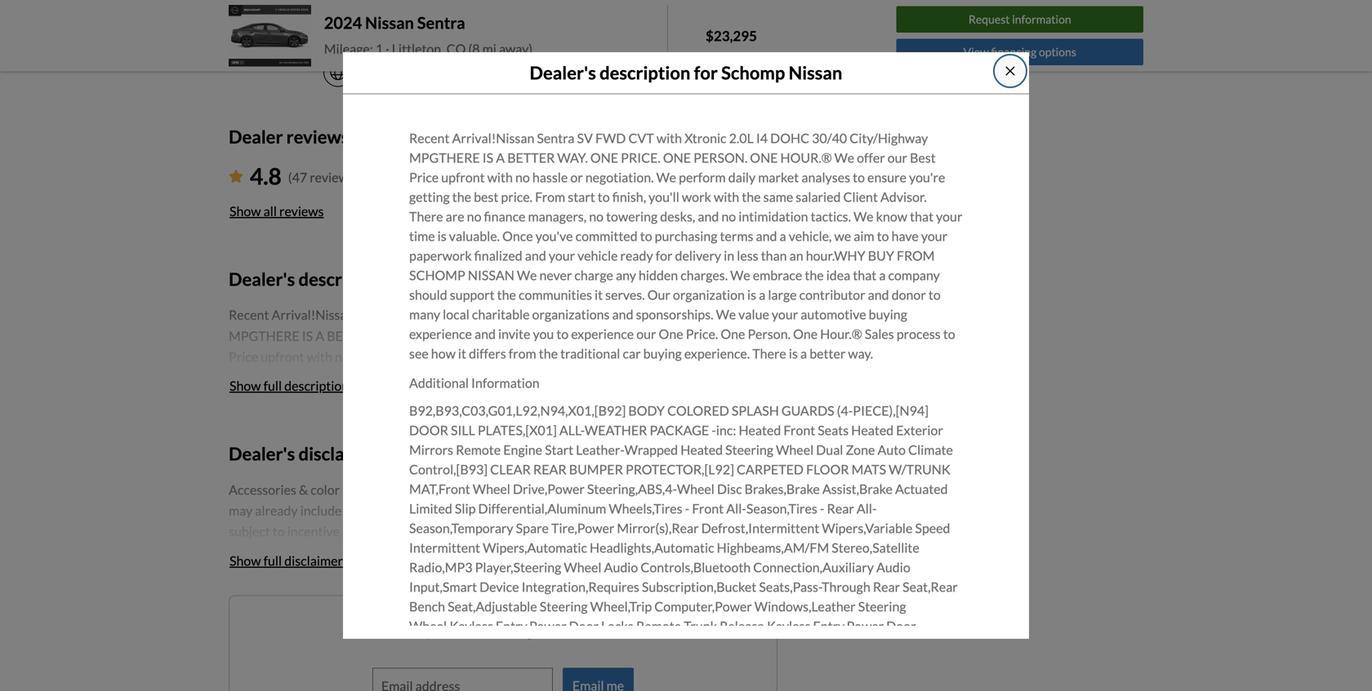 Task type: describe. For each thing, give the bounding box(es) containing it.
seats,driver
[[808, 638, 879, 654]]

windows,leather
[[755, 599, 856, 615]]

sales
[[865, 326, 894, 342]]

of
[[456, 625, 468, 640]]

exterior
[[896, 423, 943, 439]]

sponsorships.
[[636, 307, 714, 323]]

protector,[l92]
[[626, 462, 734, 478]]

the down daily
[[742, 189, 761, 205]]

climate
[[908, 442, 953, 458]]

recent
[[409, 130, 450, 146]]

seats,pass-
[[759, 580, 822, 596]]

wheel down clear
[[473, 482, 510, 498]]

a up than
[[780, 228, 786, 244]]

nissan inside dialog
[[789, 62, 843, 83]]

to right aim
[[877, 228, 889, 244]]

disclaimer inside show full disclaimer button
[[284, 553, 343, 569]]

0 horizontal spatial that
[[853, 268, 877, 283]]

control,stability
[[683, 678, 777, 692]]

0 horizontal spatial vanity
[[511, 658, 548, 674]]

full for disclaimer
[[264, 553, 282, 569]]

schomp
[[721, 62, 785, 83]]

sv
[[577, 130, 593, 146]]

and down "intimidation" on the top right of page
[[756, 228, 777, 244]]

one
[[589, 625, 611, 640]]

3 one from the left
[[793, 326, 818, 342]]

show for dealer's description
[[230, 378, 261, 394]]

to right process in the top of the page
[[943, 326, 955, 342]]

2 horizontal spatial with
[[714, 189, 739, 205]]

price
[[409, 170, 439, 185]]

0 vertical spatial for
[[694, 62, 718, 83]]

local
[[443, 307, 470, 323]]

from
[[897, 248, 935, 264]]

information for dealer's description
[[291, 558, 359, 574]]

or
[[570, 170, 583, 185]]

actuated
[[895, 482, 948, 498]]

this
[[565, 625, 587, 640]]

wheel up carpeted
[[776, 442, 814, 458]]

0 vertical spatial there
[[409, 209, 443, 225]]

0 horizontal spatial door
[[569, 619, 599, 635]]

dealer's description for schomp nissan
[[530, 62, 843, 83]]

your up from
[[921, 228, 948, 244]]

mirrors
[[409, 442, 453, 458]]

person.
[[694, 150, 748, 166]]

2024 nissan sentra image
[[229, 5, 311, 67]]

you'll
[[649, 189, 679, 205]]

website
[[365, 23, 410, 39]]

cruise
[[662, 638, 700, 654]]

no up terms
[[722, 209, 736, 225]]

organizations
[[532, 307, 610, 323]]

finalized
[[474, 248, 523, 264]]

paperwork
[[409, 248, 472, 264]]

we down the 30/40
[[835, 150, 854, 166]]

2 horizontal spatial steering
[[858, 599, 906, 615]]

all
[[264, 203, 277, 219]]

your up never on the left top
[[549, 248, 575, 264]]

dealer's for dealer's description for schomp nissan
[[530, 62, 596, 83]]

·
[[386, 41, 389, 57]]

dealer website link
[[323, 22, 778, 41]]

1 horizontal spatial front
[[784, 423, 815, 439]]

aim
[[854, 228, 875, 244]]

show all reviews
[[230, 203, 324, 219]]

show for dealer's disclaimer
[[230, 553, 261, 569]]

1 horizontal spatial buying
[[869, 307, 907, 323]]

0 vertical spatial disclaimer
[[299, 444, 381, 465]]

seat,adjustable
[[448, 599, 537, 615]]

client
[[843, 189, 878, 205]]

person.
[[748, 326, 791, 342]]

brakes,brake
[[745, 482, 820, 498]]

1 horizontal spatial steering
[[725, 442, 774, 458]]

full for description
[[264, 378, 282, 394]]

hour.®
[[820, 326, 862, 342]]

body
[[628, 403, 665, 419]]

to right you
[[557, 326, 569, 342]]

nissan
[[468, 268, 514, 283]]

30/40
[[812, 130, 847, 146]]

listings
[[498, 625, 539, 640]]

advisor.
[[881, 189, 927, 205]]

should
[[409, 287, 447, 303]]

know
[[876, 209, 908, 225]]

speed
[[915, 521, 950, 537]]

leather-
[[576, 442, 625, 458]]

we left never on the left top
[[517, 268, 537, 283]]

package
[[650, 423, 709, 439]]

description for dealer's description for schomp nissan
[[600, 62, 691, 83]]

serves.
[[605, 287, 645, 303]]

additional information for dealer's description
[[229, 558, 359, 574]]

disc
[[717, 482, 742, 498]]

controls,bluetooth
[[641, 560, 751, 576]]

2 experience from the left
[[571, 326, 634, 342]]

we
[[834, 228, 851, 244]]

vehicle
[[578, 248, 618, 264]]

mats
[[852, 462, 886, 478]]

2 horizontal spatial heated
[[851, 423, 894, 439]]

see
[[409, 346, 429, 362]]

wheel down protector,[l92]
[[677, 482, 715, 498]]

show for dealer reviews
[[230, 203, 261, 219]]

through
[[822, 580, 871, 596]]

0 horizontal spatial front
[[692, 501, 724, 517]]

1 horizontal spatial vanity
[[882, 638, 919, 654]]

2 audio from the left
[[876, 560, 911, 576]]

same
[[763, 189, 793, 205]]

0 vertical spatial rear
[[827, 501, 854, 517]]

we up aim
[[854, 209, 874, 225]]

nissan inside 2024 nissan sentra mileage: 1 · littleton, co (8 mi away)
[[365, 13, 414, 33]]

a left large at the right top
[[759, 287, 766, 303]]

fwd
[[595, 130, 626, 146]]

purchasing
[[655, 228, 718, 244]]

locks,keyless
[[409, 638, 488, 654]]

1 vertical spatial buying
[[643, 346, 682, 362]]

1 entry,power from the left
[[496, 619, 567, 635]]

and down 'serves.'
[[612, 307, 633, 323]]

$23,295
[[706, 27, 757, 44]]

wheel up integration,requires
[[564, 560, 602, 576]]

start,cruise
[[490, 638, 559, 654]]

carpeted
[[737, 462, 804, 478]]

0 vertical spatial reviews
[[286, 126, 349, 147]]

mat,front
[[409, 482, 470, 498]]

support
[[450, 287, 495, 303]]

computer,power
[[655, 599, 752, 615]]

your down you're
[[936, 209, 963, 225]]

0 horizontal spatial steering
[[540, 599, 588, 615]]

control,a/c,cloth
[[702, 638, 806, 654]]

2 one from the left
[[721, 326, 745, 342]]

offer
[[857, 150, 885, 166]]

for inside recent arrival!nissan sentra sv fwd cvt with xtronic 2.0l i4 dohc 30/40 city/highway mpgthere is a better way. one price. one person. one hour.® we offer our best price upfront with no hassle or negotiation. we perform daily market analyses to ensure you're getting the best price. from start to finish, you'll work with the same salaried client advisor. there are no finance managers, no towering desks, and no intimidation tactics. we know that your time is valuable. once you've committed to purchasing terms and a vehicle, we aim to have your paperwork finalized and your vehicle ready for delivery in less than an hour.why buy from schomp nissan we never charge any hidden charges. we embrace the idea that a company should support the communities it serves. our organization is a large contributor and donor to many local charitable organizations and sponsorships. we value your automotive buying experience and invite you to experience our one price. one person. one hour.® sales process to see how it differs from the traditional car buying experience. there is a better way.
[[656, 248, 673, 264]]

description for dealer's description
[[299, 269, 389, 290]]

dealer for dealer reviews
[[229, 126, 283, 147]]

0 horizontal spatial is
[[438, 228, 447, 244]]

2024
[[324, 13, 362, 33]]

to right donor
[[929, 287, 941, 303]]

trunk
[[684, 619, 717, 635]]

an
[[790, 248, 803, 264]]

1 horizontal spatial it
[[595, 287, 603, 303]]

idea
[[826, 268, 851, 283]]

1 one from the left
[[659, 326, 683, 342]]

2 horizontal spatial door
[[886, 619, 916, 635]]

better
[[810, 346, 846, 362]]

is
[[483, 150, 493, 166]]

additional information for recent arrival!nissan sentra sv fwd cvt with xtronic 2.0l i4 dohc 30/40 city/highway mpgthere is a better way. one price. one person. one hour.® we offer our best price upfront with no hassle or negotiation. we perform daily market analyses to ensure you're getting the best price. from start to finish, you'll work with the same salaried client advisor. there are no finance managers, no towering desks, and no intimidation tactics. we know that your time is valuable. once you've committed to purchasing terms and a vehicle, we aim to have your paperwork finalized and your vehicle ready for delivery in less than an hour.why buy from schomp nissan we never charge any hidden charges. we embrace the idea that a company should support the communities it serves. our organization is a large contributor and donor to many local charitable organizations and sponsorships. we value your automotive buying experience and invite you to experience our one price. one person. one hour.® sales process to see how it differs from the traditional car buying experience. there is a better way.
[[409, 375, 540, 391]]

1 vertical spatial there
[[752, 346, 786, 362]]

reviews inside button
[[279, 203, 324, 219]]

time
[[409, 228, 435, 244]]

0 horizontal spatial -
[[685, 501, 690, 517]]

donor
[[892, 287, 926, 303]]

invite
[[498, 326, 530, 342]]

Email address email field
[[373, 669, 552, 692]]

0 horizontal spatial heated
[[681, 442, 723, 458]]

mpgthere
[[409, 150, 480, 166]]

dealer's description for schomp nissan dialog
[[343, 52, 1029, 692]]

tire,power
[[551, 521, 614, 537]]

dealer's for dealer's description
[[229, 269, 295, 290]]



Task type: locate. For each thing, give the bounding box(es) containing it.
we down organization
[[716, 307, 736, 323]]

description inside button
[[284, 378, 349, 394]]

0 vertical spatial buying
[[869, 307, 907, 323]]

view
[[964, 45, 989, 59]]

2 vertical spatial show
[[230, 553, 261, 569]]

0 vertical spatial our
[[888, 150, 908, 166]]

1 horizontal spatial that
[[910, 209, 934, 225]]

automotive
[[801, 307, 866, 323]]

you're
[[909, 170, 945, 185]]

1 vertical spatial front
[[692, 501, 724, 517]]

to up 'client' at the right top of the page
[[853, 170, 865, 185]]

all- down disc
[[726, 501, 746, 517]]

information for recent arrival!nissan sentra sv fwd cvt with xtronic 2.0l i4 dohc 30/40 city/highway mpgthere is a better way. one price. one person. one hour.® we offer our best price upfront with no hassle or negotiation. we perform daily market analyses to ensure you're getting the best price. from start to finish, you'll work with the same salaried client advisor. there are no finance managers, no towering desks, and no intimidation tactics. we know that your time is valuable. once you've committed to purchasing terms and a vehicle, we aim to have your paperwork finalized and your vehicle ready for delivery in less than an hour.why buy from schomp nissan we never charge any hidden charges. we embrace the idea that a company should support the communities it serves. our organization is a large contributor and donor to many local charitable organizations and sponsorships. we value your automotive buying experience and invite you to experience our one price. one person. one hour.® sales process to see how it differs from the traditional car buying experience. there is a better way.
[[471, 375, 540, 391]]

2 one from the left
[[663, 150, 691, 166]]

sill
[[451, 423, 475, 439]]

best
[[474, 189, 499, 205]]

2 vertical spatial description
[[284, 378, 349, 394]]

1 horizontal spatial information
[[471, 375, 540, 391]]

1 vertical spatial dealer's
[[229, 269, 295, 290]]

no up price.
[[515, 170, 530, 185]]

dealer's down show full description button
[[229, 444, 295, 465]]

there down the person.
[[752, 346, 786, 362]]

heated up protector,[l92]
[[681, 442, 723, 458]]

request
[[969, 12, 1010, 26]]

and down work
[[698, 209, 719, 225]]

are
[[446, 209, 464, 225]]

1 vertical spatial additional
[[229, 558, 288, 574]]

dealer up 'mileage:'
[[323, 23, 362, 39]]

never
[[539, 268, 572, 283]]

additional for recent arrival!nissan sentra sv fwd cvt with xtronic 2.0l i4 dohc 30/40 city/highway mpgthere is a better way. one price. one person. one hour.® we offer our best price upfront with no hassle or negotiation. we perform daily market analyses to ensure you're getting the best price. from start to finish, you'll work with the same salaried client advisor. there are no finance managers, no towering desks, and no intimidation tactics. we know that your time is valuable. once you've committed to purchasing terms and a vehicle, we aim to have your paperwork finalized and your vehicle ready for delivery in less than an hour.why buy from schomp nissan we never charge any hidden charges. we embrace the idea that a company should support the communities it serves. our organization is a large contributor and donor to many local charitable organizations and sponsorships. we value your automotive buying experience and invite you to experience our one price. one person. one hour.® sales process to see how it differs from the traditional car buying experience. there is a better way.
[[409, 375, 469, 391]]

stereo,satellite
[[832, 540, 920, 556]]

wheels,tires
[[609, 501, 683, 517]]

desks,
[[660, 209, 695, 225]]

1 vertical spatial vanity
[[511, 658, 548, 674]]

rear
[[533, 462, 567, 478]]

1 horizontal spatial there
[[752, 346, 786, 362]]

front down guards
[[784, 423, 815, 439]]

1 vertical spatial sentra
[[537, 130, 575, 146]]

the up charitable
[[497, 287, 516, 303]]

charitable
[[472, 307, 530, 323]]

1 horizontal spatial one
[[663, 150, 691, 166]]

process
[[897, 326, 941, 342]]

rear down assist,brake
[[827, 501, 854, 517]]

1 horizontal spatial door
[[804, 658, 834, 674]]

your down large at the right top
[[772, 307, 798, 323]]

1 vertical spatial information
[[291, 558, 359, 574]]

1 vertical spatial nissan
[[789, 62, 843, 83]]

vehicle,
[[789, 228, 832, 244]]

full
[[264, 378, 282, 394], [264, 553, 282, 569]]

steering,abs,4-
[[587, 482, 677, 498]]

b92,b93,c03,g01,l92,n94,x01,[b92] body colored splash guards (4-piece),[n94] door sill plates,[x01] all-weather package  -inc: heated front seats  heated exterior mirrors  remote engine start  leather-wrapped heated steering wheel  dual zone auto climate control,[b93] clear rear bumper protector,[l92] carpeted floor mats w/trunk mat,front wheel drive,power steering,abs,4-wheel disc brakes,brake assist,brake actuated limited slip differential,aluminum wheels,tires - front all-season,tires - rear all- season,temporary spare tire,power mirror(s),rear defrost,intermittent wipers,variable speed intermittent wipers,automatic headlights,automatic highbeams,am/fm stereo,satellite radio,mp3 player,steering wheel audio controls,bluetooth connection,auxiliary audio input,smart device integration,requires subscription,bucket seats,pass-through rear seat,rear bench seat,adjustable steering wheel,trip computer,power windows,leather steering wheel,keyless entry,power door locks,remote trunk release,keyless entry,power door locks,keyless start,cruise control,adaptive cruise control,a/c,cloth seats,driver vanity mirror,passenger vanity mirror,keyless start,power windows,power door locks,trip computer,immobilizer,security system,traction control,stability control,traction
[[409, 403, 958, 692]]

0 horizontal spatial our
[[636, 326, 656, 342]]

- down colored
[[712, 423, 716, 439]]

colored
[[667, 403, 729, 419]]

reviews right the all
[[279, 203, 324, 219]]

experience up how
[[409, 326, 472, 342]]

headlights,automatic
[[590, 540, 714, 556]]

rear
[[827, 501, 854, 517], [873, 580, 900, 596]]

plates,[x01]
[[478, 423, 557, 439]]

with down a
[[487, 170, 513, 185]]

zone
[[846, 442, 875, 458]]

recent arrival!nissan sentra sv fwd cvt with xtronic 2.0l i4 dohc 30/40 city/highway mpgthere is a better way. one price. one person. one hour.® we offer our best price upfront with no hassle or negotiation. we perform daily market analyses to ensure you're getting the best price. from start to finish, you'll work with the same salaried client advisor. there are no finance managers, no towering desks, and no intimidation tactics. we know that your time is valuable. once you've committed to purchasing terms and a vehicle, we aim to have your paperwork finalized and your vehicle ready for delivery in less than an hour.why buy from schomp nissan we never charge any hidden charges. we embrace the idea that a company should support the communities it serves. our organization is a large contributor and donor to many local charitable organizations and sponsorships. we value your automotive buying experience and invite you to experience our one price. one person. one hour.® sales process to see how it differs from the traditional car buying experience. there is a better way.
[[409, 130, 963, 362]]

- down floor
[[820, 501, 825, 517]]

1 horizontal spatial with
[[657, 130, 682, 146]]

that down buy
[[853, 268, 877, 283]]

sentra for arrival!nissan
[[537, 130, 575, 146]]

embrace
[[753, 268, 802, 283]]

request information button
[[897, 6, 1144, 33]]

1 horizontal spatial one
[[721, 326, 745, 342]]

experience.
[[684, 346, 750, 362]]

seats
[[818, 423, 849, 439]]

- up mirror(s),rear
[[685, 501, 690, 517]]

2 horizontal spatial -
[[820, 501, 825, 517]]

2 vertical spatial with
[[714, 189, 739, 205]]

1 audio from the left
[[604, 560, 638, 576]]

wheel
[[776, 442, 814, 458], [473, 482, 510, 498], [677, 482, 715, 498], [564, 560, 602, 576]]

1 horizontal spatial our
[[888, 150, 908, 166]]

1 all- from the left
[[726, 501, 746, 517]]

1 horizontal spatial -
[[712, 423, 716, 439]]

0 vertical spatial sentra
[[417, 13, 465, 33]]

sentra up co
[[417, 13, 465, 33]]

like
[[541, 625, 562, 640]]

nissan up ·
[[365, 13, 414, 33]]

is up value
[[747, 287, 756, 303]]

from
[[509, 346, 536, 362]]

with down daily
[[714, 189, 739, 205]]

to right start
[[598, 189, 610, 205]]

1 horizontal spatial entry,power
[[813, 619, 884, 635]]

close modal dealer's description for schomp nissan image
[[1004, 65, 1017, 78]]

market
[[758, 170, 799, 185]]

1 vertical spatial it
[[458, 346, 466, 362]]

one down fwd
[[590, 150, 618, 166]]

buying up sales
[[869, 307, 907, 323]]

2 horizontal spatial is
[[789, 346, 798, 362]]

0 horizontal spatial dealer
[[229, 126, 283, 147]]

one up the better
[[793, 326, 818, 342]]

additional for dealer's description
[[229, 558, 288, 574]]

0 vertical spatial show
[[230, 203, 261, 219]]

audio down the headlights,automatic
[[604, 560, 638, 576]]

0 horizontal spatial information
[[291, 558, 359, 574]]

2 vertical spatial dealer's
[[229, 444, 295, 465]]

2 vertical spatial is
[[789, 346, 798, 362]]

2 horizontal spatial one
[[750, 150, 778, 166]]

2 horizontal spatial one
[[793, 326, 818, 342]]

3 one from the left
[[750, 150, 778, 166]]

0 horizontal spatial one
[[659, 326, 683, 342]]

salaried
[[796, 189, 841, 205]]

a down buy
[[879, 268, 886, 283]]

no up committed
[[589, 209, 604, 225]]

charge
[[575, 268, 613, 283]]

differs
[[469, 346, 506, 362]]

description inside dialog
[[600, 62, 691, 83]]

star image
[[229, 170, 243, 183]]

is down the person.
[[789, 346, 798, 362]]

one up the experience.
[[721, 326, 745, 342]]

littleton,
[[392, 41, 444, 57]]

1 vertical spatial additional information
[[229, 558, 359, 574]]

door right like
[[569, 619, 599, 635]]

locks,remote
[[601, 619, 681, 635]]

show all reviews button
[[229, 193, 325, 229]]

0 horizontal spatial sentra
[[417, 13, 465, 33]]

for up hidden at top left
[[656, 248, 673, 264]]

information
[[471, 375, 540, 391], [291, 558, 359, 574]]

our down city/highway
[[888, 150, 908, 166]]

1 vertical spatial with
[[487, 170, 513, 185]]

1 show from the top
[[230, 203, 261, 219]]

buying right car
[[643, 346, 682, 362]]

hour.why
[[806, 248, 866, 264]]

and up differs
[[475, 326, 496, 342]]

1 horizontal spatial nissan
[[789, 62, 843, 83]]

our
[[648, 287, 670, 303]]

heated
[[739, 423, 781, 439], [851, 423, 894, 439], [681, 442, 723, 458]]

door down seat,rear at the right
[[886, 619, 916, 635]]

entry,power up start,cruise
[[496, 619, 567, 635]]

additional
[[409, 375, 469, 391], [229, 558, 288, 574]]

one down i4
[[750, 150, 778, 166]]

0 horizontal spatial experience
[[409, 326, 472, 342]]

additional inside dealer's description for schomp nissan dialog
[[409, 375, 469, 391]]

spare
[[516, 521, 549, 537]]

full inside button
[[264, 553, 282, 569]]

1 vertical spatial show
[[230, 378, 261, 394]]

1 horizontal spatial for
[[694, 62, 718, 83]]

mirror(s),rear
[[617, 521, 699, 537]]

reviews up 4.8 (47 reviews)
[[286, 126, 349, 147]]

0 horizontal spatial nissan
[[365, 13, 414, 33]]

disclaimer
[[299, 444, 381, 465], [284, 553, 343, 569]]

dealer for dealer website
[[323, 23, 362, 39]]

view financing options
[[964, 45, 1077, 59]]

windows,power
[[708, 658, 802, 674]]

steering down through
[[858, 599, 906, 615]]

steering down integration,requires
[[540, 599, 588, 615]]

0 vertical spatial dealer's
[[530, 62, 596, 83]]

vanity down start,cruise
[[511, 658, 548, 674]]

and left donor
[[868, 287, 889, 303]]

dealer's inside dialog
[[530, 62, 596, 83]]

dealer's for dealer's disclaimer
[[229, 444, 295, 465]]

vanity up locks,trip
[[882, 638, 919, 654]]

heated up zone
[[851, 423, 894, 439]]

2 entry,power from the left
[[813, 619, 884, 635]]

0 horizontal spatial with
[[487, 170, 513, 185]]

0 vertical spatial nissan
[[365, 13, 414, 33]]

valuable.
[[449, 228, 500, 244]]

1 vertical spatial rear
[[873, 580, 900, 596]]

company
[[888, 268, 940, 283]]

1 horizontal spatial heated
[[739, 423, 781, 439]]

full inside button
[[264, 378, 282, 394]]

0 horizontal spatial additional
[[229, 558, 288, 574]]

0 vertical spatial with
[[657, 130, 682, 146]]

0 vertical spatial dealer
[[323, 23, 362, 39]]

0 vertical spatial is
[[438, 228, 447, 244]]

dealer reviews
[[229, 126, 349, 147]]

1 horizontal spatial additional information
[[409, 375, 540, 391]]

1 full from the top
[[264, 378, 282, 394]]

0 horizontal spatial for
[[656, 248, 673, 264]]

the down you
[[539, 346, 558, 362]]

0 horizontal spatial buying
[[643, 346, 682, 362]]

than
[[761, 248, 787, 264]]

2 all- from the left
[[857, 501, 877, 517]]

a
[[496, 150, 505, 166]]

is up paperwork
[[438, 228, 447, 244]]

3 show from the top
[[230, 553, 261, 569]]

1 vertical spatial that
[[853, 268, 877, 283]]

way.
[[848, 346, 873, 362]]

our up car
[[636, 326, 656, 342]]

we up 'you'll' in the left top of the page
[[656, 170, 676, 185]]

1 horizontal spatial is
[[747, 287, 756, 303]]

bumper
[[569, 462, 623, 478]]

0 vertical spatial additional
[[409, 375, 469, 391]]

towering
[[606, 209, 658, 225]]

co
[[447, 41, 466, 57]]

additional information inside dealer's description for schomp nissan dialog
[[409, 375, 540, 391]]

in
[[724, 248, 734, 264]]

reviews)
[[310, 170, 358, 186]]

1 vertical spatial dealer
[[229, 126, 283, 147]]

rear right through
[[873, 580, 900, 596]]

1 experience from the left
[[409, 326, 472, 342]]

nissan right schomp
[[789, 62, 843, 83]]

1 vertical spatial full
[[264, 553, 282, 569]]

season,tires
[[746, 501, 818, 517]]

from
[[535, 189, 565, 205]]

0 vertical spatial full
[[264, 378, 282, 394]]

0 horizontal spatial one
[[590, 150, 618, 166]]

for down $23,295
[[694, 62, 718, 83]]

1 horizontal spatial sentra
[[537, 130, 575, 146]]

1 vertical spatial is
[[747, 287, 756, 303]]

sentra up "way."
[[537, 130, 575, 146]]

buy
[[868, 248, 894, 264]]

we down "less"
[[730, 268, 750, 283]]

front down disc
[[692, 501, 724, 517]]

no right are
[[467, 209, 481, 225]]

1 horizontal spatial additional
[[409, 375, 469, 391]]

heated down splash at the bottom of the page
[[739, 423, 781, 439]]

all- up wipers,variable
[[857, 501, 877, 517]]

system,traction
[[590, 678, 680, 692]]

it down charge
[[595, 287, 603, 303]]

information inside dealer's description for schomp nissan dialog
[[471, 375, 540, 391]]

a left the better
[[801, 346, 807, 362]]

2 show from the top
[[230, 378, 261, 394]]

that up the have
[[910, 209, 934, 225]]

start,power
[[637, 658, 705, 674]]

one up perform
[[663, 150, 691, 166]]

(47
[[288, 170, 307, 186]]

1 vertical spatial disclaimer
[[284, 553, 343, 569]]

sentra for nissan
[[417, 13, 465, 33]]

audio down stereo,satellite
[[876, 560, 911, 576]]

dealer up 4.8
[[229, 126, 283, 147]]

upfront
[[441, 170, 485, 185]]

dealer's down the all
[[229, 269, 295, 290]]

0 vertical spatial description
[[600, 62, 691, 83]]

0 vertical spatial additional information
[[409, 375, 540, 391]]

hour.®
[[781, 150, 832, 166]]

with right "cvt"
[[657, 130, 682, 146]]

0 vertical spatial information
[[471, 375, 540, 391]]

sentra inside recent arrival!nissan sentra sv fwd cvt with xtronic 2.0l i4 dohc 30/40 city/highway mpgthere is a better way. one price. one person. one hour.® we offer our best price upfront with no hassle or negotiation. we perform daily market analyses to ensure you're getting the best price. from start to finish, you'll work with the same salaried client advisor. there are no finance managers, no towering desks, and no intimidation tactics. we know that your time is valuable. once you've committed to purchasing terms and a vehicle, we aim to have your paperwork finalized and your vehicle ready for delivery in less than an hour.why buy from schomp nissan we never charge any hidden charges. we embrace the idea that a company should support the communities it serves. our organization is a large contributor and donor to many local charitable organizations and sponsorships. we value your automotive buying experience and invite you to experience our one price. one person. one hour.® sales process to see how it differs from the traditional car buying experience. there is a better way.
[[537, 130, 575, 146]]

wheel,trip
[[590, 599, 652, 615]]

dealer's down 'dealer website' link in the top of the page
[[530, 62, 596, 83]]

intermittent
[[409, 540, 480, 556]]

to up ready
[[640, 228, 652, 244]]

0 vertical spatial that
[[910, 209, 934, 225]]

the left idea
[[805, 268, 824, 283]]

0 horizontal spatial entry,power
[[496, 619, 567, 635]]

mi
[[482, 41, 497, 57]]

we
[[835, 150, 854, 166], [656, 170, 676, 185], [854, 209, 874, 225], [517, 268, 537, 283], [730, 268, 750, 283], [716, 307, 736, 323]]

you've
[[536, 228, 573, 244]]

0 vertical spatial front
[[784, 423, 815, 439]]

door down seats,driver
[[804, 658, 834, 674]]

our
[[888, 150, 908, 166], [636, 326, 656, 342]]

highbeams,am/fm
[[717, 540, 829, 556]]

locks,trip
[[836, 658, 893, 674]]

to
[[853, 170, 865, 185], [598, 189, 610, 205], [640, 228, 652, 244], [877, 228, 889, 244], [929, 287, 941, 303], [557, 326, 569, 342], [943, 326, 955, 342]]

steering
[[725, 442, 774, 458], [540, 599, 588, 615], [858, 599, 906, 615]]

sentra inside 2024 nissan sentra mileage: 1 · littleton, co (8 mi away)
[[417, 13, 465, 33]]

experience up traditional at the left bottom of page
[[571, 326, 634, 342]]

is
[[438, 228, 447, 244], [747, 287, 756, 303], [789, 346, 798, 362]]

1 one from the left
[[590, 150, 618, 166]]

show inside button
[[230, 553, 261, 569]]

and down once in the left top of the page
[[525, 248, 546, 264]]

1 vertical spatial for
[[656, 248, 673, 264]]

all-
[[726, 501, 746, 517], [857, 501, 877, 517]]

0 horizontal spatial it
[[458, 346, 466, 362]]

2 full from the top
[[264, 553, 282, 569]]

tactics.
[[811, 209, 851, 225]]

1 vertical spatial description
[[299, 269, 389, 290]]

entry,power
[[496, 619, 567, 635], [813, 619, 884, 635]]

0 vertical spatial it
[[595, 287, 603, 303]]

the down the 'upfront'
[[452, 189, 471, 205]]

1 horizontal spatial rear
[[873, 580, 900, 596]]

1 horizontal spatial dealer
[[323, 23, 362, 39]]

there down getting
[[409, 209, 443, 225]]

you
[[533, 326, 554, 342]]

finance
[[484, 209, 526, 225]]

one down sponsorships.
[[659, 326, 683, 342]]

entry,power up seats,driver
[[813, 619, 884, 635]]

1 vertical spatial our
[[636, 326, 656, 342]]

it right how
[[458, 346, 466, 362]]

0 horizontal spatial audio
[[604, 560, 638, 576]]

steering up carpeted
[[725, 442, 774, 458]]

have
[[892, 228, 919, 244]]

xtronic
[[685, 130, 727, 146]]



Task type: vqa. For each thing, say whether or not it's contained in the screenshot.
GO
no



